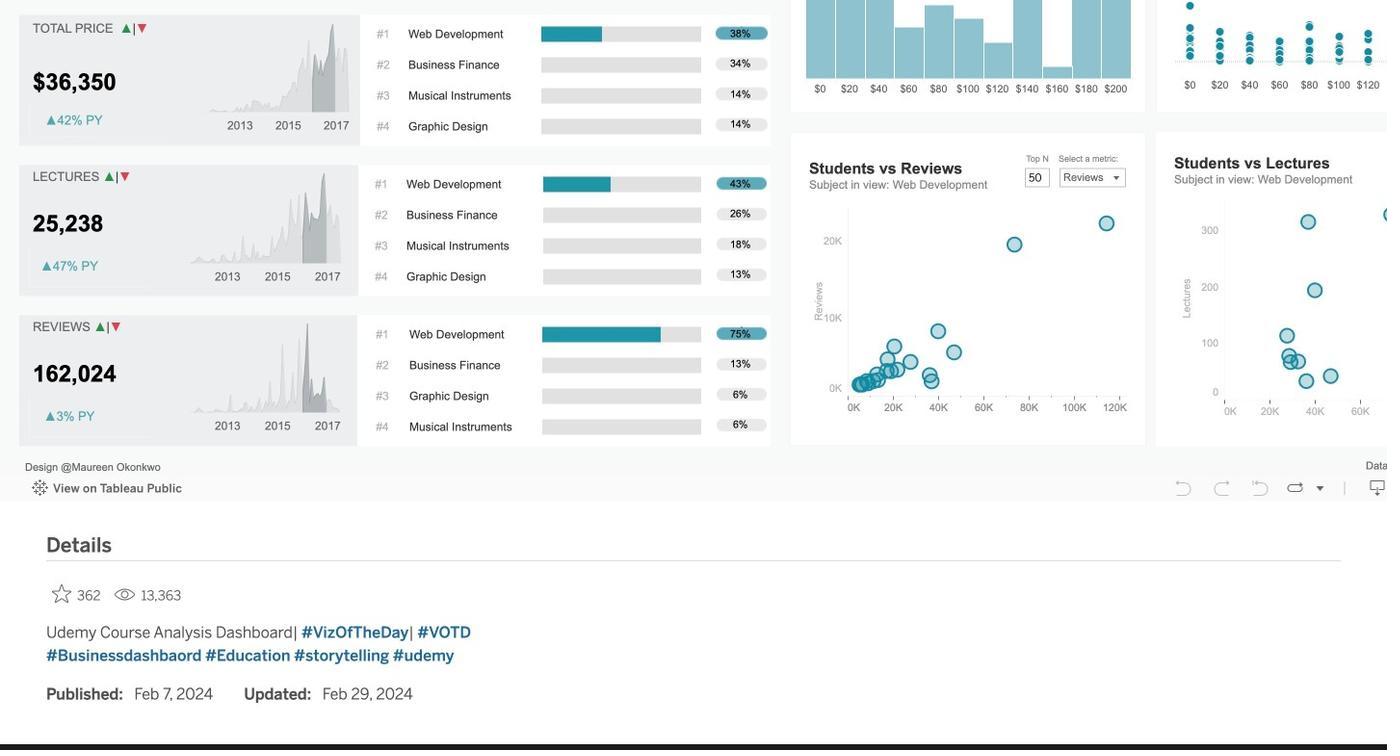 Task type: vqa. For each thing, say whether or not it's contained in the screenshot.
the Add Favorite IMAGE
yes



Task type: locate. For each thing, give the bounding box(es) containing it.
add favorite image
[[52, 584, 71, 604]]



Task type: describe. For each thing, give the bounding box(es) containing it.
Add Favorite button
[[46, 578, 107, 610]]



